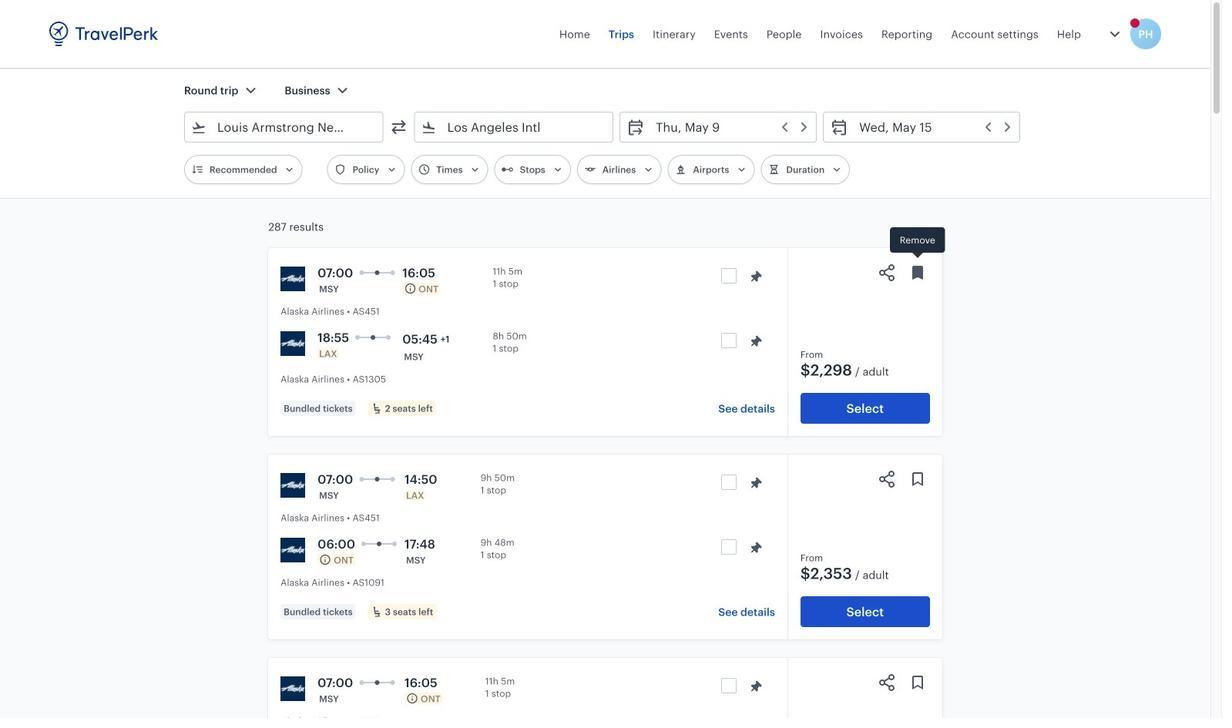 Task type: vqa. For each thing, say whether or not it's contained in the screenshot.
from search box
yes



Task type: locate. For each thing, give the bounding box(es) containing it.
0 vertical spatial alaska airlines image
[[281, 267, 305, 291]]

To search field
[[437, 115, 593, 140]]

tooltip
[[890, 227, 946, 260]]

2 alaska airlines image from the top
[[281, 473, 305, 498]]

alaska airlines image
[[281, 332, 305, 356], [281, 473, 305, 498]]

2 alaska airlines image from the top
[[281, 538, 305, 563]]

1 vertical spatial alaska airlines image
[[281, 538, 305, 563]]

0 vertical spatial alaska airlines image
[[281, 332, 305, 356]]

alaska airlines image
[[281, 267, 305, 291], [281, 538, 305, 563], [281, 677, 305, 702]]

1 vertical spatial alaska airlines image
[[281, 473, 305, 498]]

2 vertical spatial alaska airlines image
[[281, 677, 305, 702]]



Task type: describe. For each thing, give the bounding box(es) containing it.
Depart field
[[645, 115, 810, 140]]

3 alaska airlines image from the top
[[281, 677, 305, 702]]

1 alaska airlines image from the top
[[281, 332, 305, 356]]

From search field
[[206, 115, 363, 140]]

1 alaska airlines image from the top
[[281, 267, 305, 291]]

Return field
[[849, 115, 1014, 140]]



